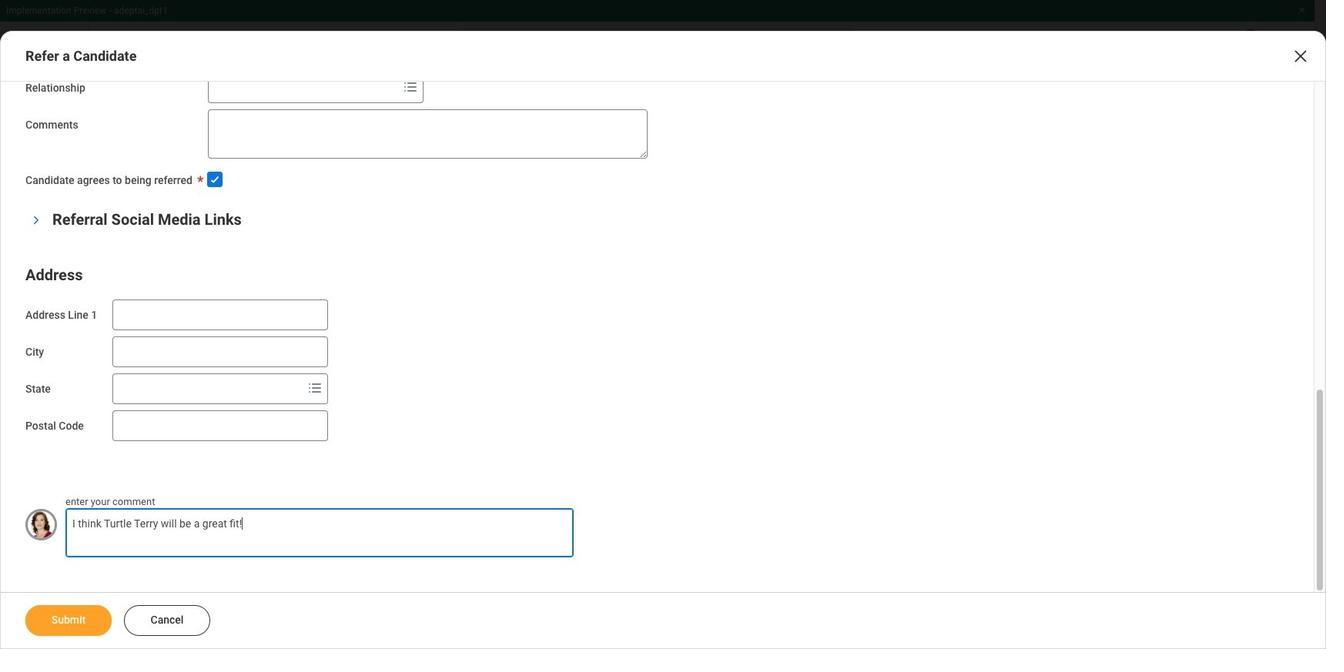 Task type: locate. For each thing, give the bounding box(es) containing it.
1 horizontal spatial prompts image
[[401, 78, 420, 96]]

prompts image
[[401, 78, 420, 96], [306, 379, 324, 397]]

main content
[[0, 71, 1315, 649]]

banner
[[0, 0, 1315, 71]]

search field for rightmost prompts icon
[[209, 74, 398, 102]]

dialog
[[0, 0, 1326, 649]]

list
[[183, 360, 793, 649]]

0 vertical spatial prompts image
[[401, 78, 420, 96]]

chevron down image
[[30, 211, 41, 229]]

inbox image
[[205, 390, 228, 414]]

None text field
[[113, 299, 328, 330], [113, 410, 328, 441], [65, 508, 574, 558], [113, 299, 328, 330], [113, 410, 328, 441], [65, 508, 574, 558]]

my tasks element
[[1219, 29, 1262, 63]]

None text field
[[208, 109, 647, 159], [113, 336, 328, 367], [208, 109, 647, 159], [113, 336, 328, 367]]

close environment banner image
[[1298, 5, 1307, 15]]

group
[[25, 262, 1289, 441]]

1 vertical spatial prompts image
[[306, 379, 324, 397]]

0 vertical spatial search field
[[209, 74, 398, 102]]

check small image
[[206, 170, 224, 189]]

Search field
[[209, 74, 398, 102], [113, 375, 303, 403]]

dashboard expenses image
[[205, 608, 228, 631]]

1 vertical spatial search field
[[113, 375, 303, 403]]

profile logan mcneil element
[[1262, 29, 1305, 63]]

x image
[[1291, 47, 1310, 65]]

notifications element
[[1176, 29, 1219, 63]]



Task type: vqa. For each thing, say whether or not it's contained in the screenshot.
search Icon
no



Task type: describe. For each thing, give the bounding box(es) containing it.
book open image
[[205, 546, 228, 569]]

0 horizontal spatial prompts image
[[306, 379, 324, 397]]

search field for the left prompts icon
[[113, 375, 303, 403]]

employee's photo (logan mcneil) image
[[25, 509, 57, 541]]



